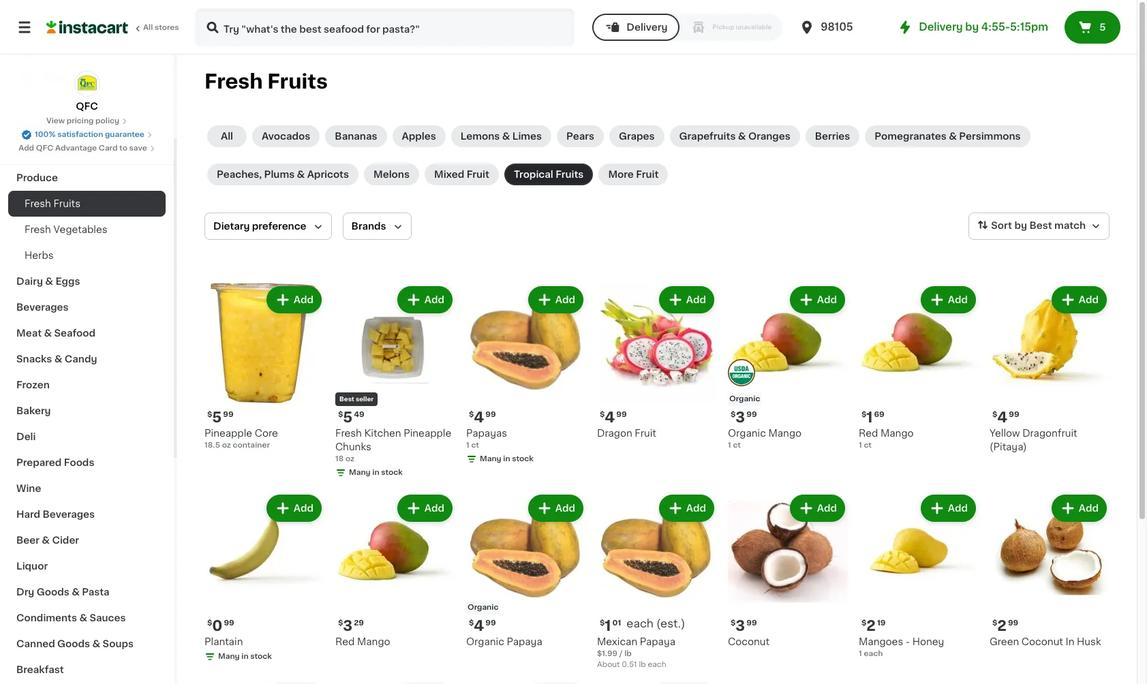 Task type: locate. For each thing, give the bounding box(es) containing it.
99 for organic mango
[[746, 411, 757, 418]]

1 horizontal spatial papaya
[[640, 637, 675, 647]]

1 vertical spatial $ 3 99
[[731, 619, 757, 633]]

ct inside papayas 1 ct
[[471, 442, 479, 449]]

2 for green coconut in husk
[[997, 619, 1007, 633]]

best inside field
[[1029, 221, 1052, 231]]

5 inside button
[[1099, 22, 1106, 32]]

99 inside $ 0 99
[[224, 620, 234, 627]]

berries link
[[805, 125, 860, 147]]

99 for coconut
[[746, 620, 757, 627]]

0 vertical spatial lb
[[624, 650, 632, 658]]

item badge image
[[728, 359, 755, 386]]

red down $ 1 69
[[859, 429, 878, 438]]

many down papayas 1 ct at the left bottom
[[480, 455, 501, 463]]

dairy
[[16, 277, 43, 286]]

best left match
[[1029, 221, 1052, 231]]

2 horizontal spatial many in stock
[[480, 455, 534, 463]]

0 vertical spatial best
[[1029, 221, 1052, 231]]

bananas link
[[325, 125, 387, 147]]

5 for fresh kitchen pineapple chunks
[[343, 410, 353, 425]]

1 $ 3 99 from the top
[[731, 410, 757, 425]]

papaya for mexican papaya $1.99 / lb about 0.51 lb each
[[640, 637, 675, 647]]

delivery for delivery by 4:55-5:15pm
[[919, 22, 963, 32]]

melons
[[374, 170, 410, 179]]

seller
[[356, 396, 374, 402]]

mixed fruit
[[434, 170, 489, 179]]

$ left 29 on the left bottom of page
[[338, 620, 343, 627]]

2 papaya from the left
[[640, 637, 675, 647]]

$ right (est.)
[[731, 620, 736, 627]]

each right 01
[[627, 618, 654, 629]]

19
[[877, 620, 886, 627]]

fruit for more fruit
[[636, 170, 659, 179]]

1 coconut from the left
[[728, 637, 770, 647]]

ct inside organic mango 1 ct
[[733, 442, 741, 449]]

fresh down the produce
[[25, 199, 51, 209]]

breakfast link
[[8, 657, 166, 683]]

2 vertical spatial stock
[[250, 653, 272, 660]]

1 horizontal spatial in
[[372, 469, 379, 476]]

4 up organic papaya
[[474, 619, 484, 633]]

red for red mango
[[335, 637, 355, 647]]

goods for canned
[[57, 639, 90, 649]]

0 horizontal spatial ct
[[471, 442, 479, 449]]

by left 4:55-
[[965, 22, 979, 32]]

1 horizontal spatial best
[[1029, 221, 1052, 231]]

buy it again link
[[8, 37, 166, 64]]

1 vertical spatial stock
[[381, 469, 403, 476]]

many inside product group
[[218, 653, 240, 660]]

1 vertical spatial many in stock
[[349, 469, 403, 476]]

& right the meat
[[44, 329, 52, 338]]

advantage
[[55, 144, 97, 152]]

many in stock down papayas 1 ct at the left bottom
[[480, 455, 534, 463]]

service type group
[[592, 14, 783, 41]]

2 horizontal spatial stock
[[512, 455, 534, 463]]

ct for 3
[[733, 442, 741, 449]]

view pricing policy
[[46, 117, 119, 125]]

$ up green
[[992, 620, 997, 627]]

1 vertical spatial many
[[349, 469, 371, 476]]

0 horizontal spatial 5
[[212, 410, 222, 425]]

mango for 1
[[881, 429, 914, 438]]

0 horizontal spatial in
[[242, 653, 248, 660]]

best for best match
[[1029, 221, 1052, 231]]

grapefruits & oranges
[[679, 132, 790, 141]]

red inside red mango 1 ct
[[859, 429, 878, 438]]

all
[[143, 24, 153, 31], [221, 132, 233, 141]]

None search field
[[195, 8, 575, 46]]

0 horizontal spatial by
[[965, 22, 979, 32]]

0 vertical spatial fruits
[[267, 72, 328, 91]]

& for candy
[[54, 354, 62, 364]]

wine link
[[8, 476, 166, 502]]

1 2 from the left
[[867, 619, 876, 633]]

tropical
[[514, 170, 553, 179]]

0 vertical spatial stock
[[512, 455, 534, 463]]

3 for red mango
[[343, 619, 353, 633]]

$ up '18.5'
[[207, 411, 212, 418]]

$1.01 each (estimated) element
[[597, 618, 717, 635]]

delivery for delivery
[[627, 22, 668, 32]]

by inside delivery by 4:55-5:15pm link
[[965, 22, 979, 32]]

goods up condiments
[[37, 588, 69, 597]]

4 up "yellow"
[[997, 410, 1008, 425]]

1 horizontal spatial many
[[349, 469, 371, 476]]

sort
[[991, 221, 1012, 231]]

$ inside $ 0 99
[[207, 620, 212, 627]]

yellow
[[990, 429, 1020, 438]]

qfc down 100%
[[36, 144, 53, 152]]

satisfaction
[[57, 131, 103, 138]]

3 ct from the left
[[864, 442, 872, 449]]

each down mangoes
[[864, 650, 883, 658]]

0 horizontal spatial pineapple
[[204, 429, 252, 438]]

1 horizontal spatial many in stock
[[349, 469, 403, 476]]

0
[[212, 619, 222, 633]]

2 $ 3 99 from the top
[[731, 619, 757, 633]]

$ up organic papaya
[[469, 620, 474, 627]]

0 horizontal spatial best
[[339, 396, 354, 402]]

delivery
[[919, 22, 963, 32], [627, 22, 668, 32]]

0 vertical spatial each
[[627, 618, 654, 629]]

1 inside papayas 1 ct
[[466, 442, 469, 449]]

1 vertical spatial lb
[[639, 661, 646, 669]]

best left seller
[[339, 396, 354, 402]]

pomegranates & persimmons
[[875, 132, 1021, 141]]

stores
[[155, 24, 179, 31]]

1 vertical spatial by
[[1014, 221, 1027, 231]]

0 vertical spatial by
[[965, 22, 979, 32]]

pineapple down $ 5 99
[[204, 429, 252, 438]]

by right the sort
[[1014, 221, 1027, 231]]

2 coconut from the left
[[1022, 637, 1063, 647]]

bananas
[[335, 132, 377, 141]]

many in stock down 'fresh kitchen pineapple chunks 18 oz'
[[349, 469, 403, 476]]

0 horizontal spatial coconut
[[728, 637, 770, 647]]

kitchen
[[364, 429, 401, 438]]

$ inside $ 1 01
[[600, 620, 605, 627]]

fresh vegetables
[[25, 225, 107, 234]]

0 horizontal spatial all
[[143, 24, 153, 31]]

0 vertical spatial many
[[480, 455, 501, 463]]

1 vertical spatial best
[[339, 396, 354, 402]]

avocados
[[262, 132, 310, 141]]

1 vertical spatial fruits
[[556, 170, 584, 179]]

many in stock
[[480, 455, 534, 463], [349, 469, 403, 476], [218, 653, 272, 660]]

0 vertical spatial oz
[[222, 442, 231, 449]]

add
[[18, 144, 34, 152], [294, 295, 314, 305], [424, 295, 444, 305], [555, 295, 575, 305], [686, 295, 706, 305], [817, 295, 837, 305], [948, 295, 968, 305], [1079, 295, 1099, 305], [294, 504, 314, 513], [424, 504, 444, 513], [555, 504, 575, 513], [686, 504, 706, 513], [817, 504, 837, 513], [948, 504, 968, 513], [1079, 504, 1099, 513]]

2 pineapple from the left
[[404, 429, 451, 438]]

oz
[[222, 442, 231, 449], [346, 455, 355, 463]]

ct inside red mango 1 ct
[[864, 442, 872, 449]]

& left candy
[[54, 354, 62, 364]]

many down chunks
[[349, 469, 371, 476]]

0 vertical spatial $ 3 99
[[731, 410, 757, 425]]

red
[[859, 429, 878, 438], [335, 637, 355, 647]]

$ 4 99 up papayas
[[469, 410, 496, 425]]

thanksgiving link
[[8, 139, 166, 165]]

papaya
[[507, 637, 542, 647], [640, 637, 675, 647]]

1 vertical spatial qfc
[[36, 144, 53, 152]]

mango inside red mango 1 ct
[[881, 429, 914, 438]]

produce link
[[8, 165, 166, 191]]

oz right '18.5'
[[222, 442, 231, 449]]

goods
[[37, 588, 69, 597], [57, 639, 90, 649]]

by for sort
[[1014, 221, 1027, 231]]

papaya inside mexican papaya $1.99 / lb about 0.51 lb each
[[640, 637, 675, 647]]

candy
[[65, 354, 97, 364]]

0.51
[[622, 661, 637, 669]]

& left the oranges
[[738, 132, 746, 141]]

snacks & candy
[[16, 354, 97, 364]]

2 horizontal spatial in
[[503, 455, 510, 463]]

many down plantain
[[218, 653, 240, 660]]

& for persimmons
[[949, 132, 957, 141]]

99 for green coconut in husk
[[1008, 620, 1018, 627]]

2 up green
[[997, 619, 1007, 633]]

1 horizontal spatial red
[[859, 429, 878, 438]]

1 horizontal spatial stock
[[381, 469, 403, 476]]

herbs
[[25, 251, 54, 260]]

papayas
[[466, 429, 507, 438]]

& left pasta on the left of the page
[[72, 588, 80, 597]]

plantain
[[204, 637, 243, 647]]

1 ct from the left
[[471, 442, 479, 449]]

0 vertical spatial qfc
[[76, 102, 98, 111]]

fruit right dragon at the bottom of page
[[635, 429, 656, 438]]

99 for yellow dragonfruit (pitaya)
[[1009, 411, 1019, 418]]

2 horizontal spatial ct
[[864, 442, 872, 449]]

& right beer on the left
[[42, 536, 50, 545]]

1 vertical spatial in
[[372, 469, 379, 476]]

cider
[[52, 536, 79, 545]]

prepared foods
[[16, 458, 94, 468]]

by inside 'best match sort by' field
[[1014, 221, 1027, 231]]

fresh up chunks
[[335, 429, 362, 438]]

0 vertical spatial many in stock
[[480, 455, 534, 463]]

3 for coconut
[[736, 619, 745, 633]]

0 vertical spatial fresh fruits
[[204, 72, 328, 91]]

fruit right 'more'
[[636, 170, 659, 179]]

qfc logo image
[[74, 71, 100, 97]]

1 vertical spatial all
[[221, 132, 233, 141]]

0 horizontal spatial fresh fruits
[[25, 199, 80, 209]]

0 horizontal spatial 2
[[867, 619, 876, 633]]

to
[[119, 144, 127, 152]]

2 vertical spatial fruits
[[53, 199, 80, 209]]

1 horizontal spatial by
[[1014, 221, 1027, 231]]

5 for pineapple core
[[212, 410, 222, 425]]

0 horizontal spatial red
[[335, 637, 355, 647]]

99 for papayas
[[485, 411, 496, 418]]

$ up papayas
[[469, 411, 474, 418]]

$ 4 99 up organic papaya
[[469, 619, 496, 633]]

0 horizontal spatial delivery
[[627, 22, 668, 32]]

each right 0.51
[[648, 661, 666, 669]]

ct for 1
[[864, 442, 872, 449]]

goods down condiments & sauces
[[57, 639, 90, 649]]

99 inside $ 5 99
[[223, 411, 234, 418]]

& for cider
[[42, 536, 50, 545]]

fruit inside 'link'
[[636, 170, 659, 179]]

& left persimmons
[[949, 132, 957, 141]]

all for all
[[221, 132, 233, 141]]

fresh vegetables link
[[8, 217, 166, 243]]

$ 4 99 up "yellow"
[[992, 410, 1019, 425]]

plums
[[264, 170, 295, 179]]

instacart logo image
[[46, 19, 128, 35]]

product group
[[204, 284, 324, 451], [335, 284, 455, 481], [466, 284, 586, 468], [597, 284, 717, 440], [728, 284, 848, 451], [859, 284, 979, 451], [990, 284, 1110, 454], [204, 492, 324, 665], [335, 492, 455, 649], [466, 492, 586, 649], [597, 492, 717, 671], [728, 492, 848, 649], [859, 492, 979, 660], [990, 492, 1110, 649]]

view
[[46, 117, 65, 125]]

$
[[207, 411, 212, 418], [338, 411, 343, 418], [469, 411, 474, 418], [600, 411, 605, 418], [731, 411, 736, 418], [862, 411, 867, 418], [992, 411, 997, 418], [207, 620, 212, 627], [338, 620, 343, 627], [469, 620, 474, 627], [600, 620, 605, 627], [731, 620, 736, 627], [862, 620, 867, 627], [992, 620, 997, 627]]

seafood
[[54, 329, 95, 338]]

qfc inside add qfc advantage card to save link
[[36, 144, 53, 152]]

0 horizontal spatial many in stock
[[218, 653, 272, 660]]

0 vertical spatial in
[[503, 455, 510, 463]]

$ left 49
[[338, 411, 343, 418]]

oz right 18
[[346, 455, 355, 463]]

$ 3 99 for coconut
[[731, 619, 757, 633]]

fresh fruits up avocados link
[[204, 72, 328, 91]]

fruits up fresh vegetables
[[53, 199, 80, 209]]

peaches, plums & apricots
[[217, 170, 349, 179]]

2 vertical spatial many
[[218, 653, 240, 660]]

snacks
[[16, 354, 52, 364]]

lb right /
[[624, 650, 632, 658]]

fruit inside 'link'
[[467, 170, 489, 179]]

1 horizontal spatial delivery
[[919, 22, 963, 32]]

goods for dry
[[37, 588, 69, 597]]

2 left 19
[[867, 619, 876, 633]]

eggs
[[55, 277, 80, 286]]

1 horizontal spatial pineapple
[[404, 429, 451, 438]]

2 horizontal spatial many
[[480, 455, 501, 463]]

in down 'fresh kitchen pineapple chunks 18 oz'
[[372, 469, 379, 476]]

frozen
[[16, 380, 50, 390]]

beverages down dairy & eggs
[[16, 303, 69, 312]]

99 for dragon fruit
[[616, 411, 627, 418]]

2 vertical spatial in
[[242, 653, 248, 660]]

3 for organic mango
[[736, 410, 745, 425]]

1 vertical spatial goods
[[57, 639, 90, 649]]

$ 3 29
[[338, 619, 364, 633]]

all left stores
[[143, 24, 153, 31]]

1 horizontal spatial all
[[221, 132, 233, 141]]

oz inside 'fresh kitchen pineapple chunks 18 oz'
[[346, 455, 355, 463]]

2 ct from the left
[[733, 442, 741, 449]]

1 pineapple from the left
[[204, 429, 252, 438]]

& left sauces
[[79, 613, 87, 623]]

beverages up cider
[[43, 510, 95, 519]]

2 horizontal spatial mango
[[881, 429, 914, 438]]

herbs link
[[8, 243, 166, 269]]

avocados link
[[252, 125, 320, 147]]

100% satisfaction guarantee
[[35, 131, 144, 138]]

fresh fruits link
[[8, 191, 166, 217]]

2
[[867, 619, 876, 633], [997, 619, 1007, 633]]

1 vertical spatial oz
[[346, 455, 355, 463]]

$ inside $ 1 69
[[862, 411, 867, 418]]

$ left 69
[[862, 411, 867, 418]]

organic mango 1 ct
[[728, 429, 802, 449]]

4 up papayas
[[474, 410, 484, 425]]

condiments & sauces
[[16, 613, 126, 623]]

2 2 from the left
[[997, 619, 1007, 633]]

$ 2 99
[[992, 619, 1018, 633]]

1 horizontal spatial qfc
[[76, 102, 98, 111]]

lb
[[624, 650, 632, 658], [639, 661, 646, 669]]

1 papaya from the left
[[507, 637, 542, 647]]

fruits right tropical
[[556, 170, 584, 179]]

& left limes
[[502, 132, 510, 141]]

0 horizontal spatial fruits
[[53, 199, 80, 209]]

1 inside organic mango 1 ct
[[728, 442, 731, 449]]

each inside mexican papaya $1.99 / lb about 0.51 lb each
[[648, 661, 666, 669]]

mango inside organic mango 1 ct
[[768, 429, 802, 438]]

4 for organic papaya
[[474, 619, 484, 633]]

1 horizontal spatial ct
[[733, 442, 741, 449]]

fresh fruits up fresh vegetables
[[25, 199, 80, 209]]

0 vertical spatial red
[[859, 429, 878, 438]]

1 horizontal spatial 2
[[997, 619, 1007, 633]]

oz inside the pineapple core 18.5 oz container
[[222, 442, 231, 449]]

qfc up view pricing policy link
[[76, 102, 98, 111]]

1 vertical spatial fresh fruits
[[25, 199, 80, 209]]

qfc
[[76, 102, 98, 111], [36, 144, 53, 152]]

& left eggs
[[45, 277, 53, 286]]

red down $ 3 29
[[335, 637, 355, 647]]

1 horizontal spatial coconut
[[1022, 637, 1063, 647]]

pineapple inside the pineapple core 18.5 oz container
[[204, 429, 252, 438]]

1 horizontal spatial 5
[[343, 410, 353, 425]]

1 vertical spatial red
[[335, 637, 355, 647]]

2 horizontal spatial 5
[[1099, 22, 1106, 32]]

coconut
[[728, 637, 770, 647], [1022, 637, 1063, 647]]

1 horizontal spatial mango
[[768, 429, 802, 438]]

delivery inside button
[[627, 22, 668, 32]]

fruits up avocados
[[267, 72, 328, 91]]

0 horizontal spatial qfc
[[36, 144, 53, 152]]

fruit right the mixed
[[467, 170, 489, 179]]

&
[[502, 132, 510, 141], [738, 132, 746, 141], [949, 132, 957, 141], [297, 170, 305, 179], [45, 277, 53, 286], [44, 329, 52, 338], [54, 354, 62, 364], [42, 536, 50, 545], [72, 588, 80, 597], [79, 613, 87, 623], [92, 639, 100, 649]]

0 vertical spatial goods
[[37, 588, 69, 597]]

$ left 01
[[600, 620, 605, 627]]

in down plantain
[[242, 653, 248, 660]]

3
[[736, 410, 745, 425], [343, 619, 353, 633], [736, 619, 745, 633]]

1 vertical spatial each
[[864, 650, 883, 658]]

0 vertical spatial all
[[143, 24, 153, 31]]

2 vertical spatial each
[[648, 661, 666, 669]]

hard beverages link
[[8, 502, 166, 528]]

$ 4 99 up dragon at the bottom of page
[[600, 410, 627, 425]]

hard beverages
[[16, 510, 95, 519]]

dry
[[16, 588, 34, 597]]

pineapple right kitchen
[[404, 429, 451, 438]]

0 horizontal spatial many
[[218, 653, 240, 660]]

fresh up all link
[[204, 72, 263, 91]]

0 horizontal spatial oz
[[222, 442, 231, 449]]

& for limes
[[502, 132, 510, 141]]

mango
[[768, 429, 802, 438], [881, 429, 914, 438], [357, 637, 390, 647]]

all up peaches, on the top of page
[[221, 132, 233, 141]]

green coconut in husk
[[990, 637, 1101, 647]]

fresh up herbs
[[25, 225, 51, 234]]

sauces
[[90, 613, 126, 623]]

many in stock down plantain
[[218, 653, 272, 660]]

0 horizontal spatial papaya
[[507, 637, 542, 647]]

frozen link
[[8, 372, 166, 398]]

mango for 3
[[768, 429, 802, 438]]

1 horizontal spatial oz
[[346, 455, 355, 463]]

$ left 19
[[862, 620, 867, 627]]

organic
[[729, 395, 760, 403], [728, 429, 766, 438], [468, 604, 499, 611], [466, 637, 504, 647]]

all stores
[[143, 24, 179, 31]]

in down papayas 1 ct at the left bottom
[[503, 455, 510, 463]]

lb right 0.51
[[639, 661, 646, 669]]

pears
[[566, 132, 594, 141]]

4 up dragon at the bottom of page
[[605, 410, 615, 425]]

$ up plantain
[[207, 620, 212, 627]]

brands button
[[343, 213, 411, 240]]

99 inside the "$ 2 99"
[[1008, 620, 1018, 627]]



Task type: describe. For each thing, give the bounding box(es) containing it.
99 for plantain
[[224, 620, 234, 627]]

canned goods & soups link
[[8, 631, 166, 657]]

Search field
[[196, 10, 573, 45]]

4 for papayas
[[474, 410, 484, 425]]

many in stock for 4
[[480, 455, 534, 463]]

dietary preference
[[213, 222, 306, 231]]

$ 1 01
[[600, 619, 621, 633]]

$ inside $ 2 19
[[862, 620, 867, 627]]

container
[[233, 442, 270, 449]]

organic inside organic mango 1 ct
[[728, 429, 766, 438]]

$1.99
[[597, 650, 618, 658]]

& left soups
[[92, 639, 100, 649]]

foods
[[64, 458, 94, 468]]

wine
[[16, 484, 41, 493]]

1 horizontal spatial lb
[[639, 661, 646, 669]]

each (est.)
[[627, 618, 685, 629]]

best for best seller
[[339, 396, 354, 402]]

view pricing policy link
[[46, 116, 128, 127]]

hard
[[16, 510, 40, 519]]

98105
[[821, 22, 853, 32]]

liquor link
[[8, 553, 166, 579]]

69
[[874, 411, 884, 418]]

99 for organic papaya
[[485, 620, 496, 627]]

99 for pineapple core
[[223, 411, 234, 418]]

many for 4
[[480, 455, 501, 463]]

core
[[255, 429, 278, 438]]

fresh kitchen pineapple chunks 18 oz
[[335, 429, 451, 463]]

beer & cider link
[[8, 528, 166, 553]]

fresh inside fresh fruits link
[[25, 199, 51, 209]]

tropical fruits
[[514, 170, 584, 179]]

$ inside $ 5 49
[[338, 411, 343, 418]]

0 vertical spatial beverages
[[16, 303, 69, 312]]

0 horizontal spatial lb
[[624, 650, 632, 658]]

all for all stores
[[143, 24, 153, 31]]

more fruit link
[[599, 164, 668, 185]]

$ 4 99 for dragon fruit
[[600, 410, 627, 425]]

(est.)
[[656, 618, 685, 629]]

pomegranates
[[875, 132, 947, 141]]

$ 2 19
[[862, 619, 886, 633]]

more fruit
[[608, 170, 659, 179]]

lists link
[[8, 64, 166, 91]]

$ 4 99 for papayas
[[469, 410, 496, 425]]

bakery link
[[8, 398, 166, 424]]

1 horizontal spatial fruits
[[267, 72, 328, 91]]

pineapple core 18.5 oz container
[[204, 429, 278, 449]]

$ 4 99 for organic papaya
[[469, 619, 496, 633]]

$ 3 99 for organic mango
[[731, 410, 757, 425]]

& for seafood
[[44, 329, 52, 338]]

condiments
[[16, 613, 77, 623]]

$ up "yellow"
[[992, 411, 997, 418]]

& for oranges
[[738, 132, 746, 141]]

dietary preference button
[[204, 213, 332, 240]]

& for sauces
[[79, 613, 87, 623]]

produce
[[16, 173, 58, 183]]

papaya for organic papaya
[[507, 637, 542, 647]]

1 inside red mango 1 ct
[[859, 442, 862, 449]]

$ 4 99 for yellow dragonfruit (pitaya)
[[992, 410, 1019, 425]]

apples link
[[392, 125, 446, 147]]

buy it again
[[38, 46, 96, 55]]

29
[[354, 620, 364, 627]]

$ inside $ 5 99
[[207, 411, 212, 418]]

it
[[60, 46, 67, 55]]

(pitaya)
[[990, 442, 1027, 452]]

2 horizontal spatial fruits
[[556, 170, 584, 179]]

melons link
[[364, 164, 419, 185]]

prepared
[[16, 458, 62, 468]]

lemons
[[461, 132, 500, 141]]

berries
[[815, 132, 850, 141]]

4:55-
[[981, 22, 1010, 32]]

green
[[990, 637, 1019, 647]]

best match
[[1029, 221, 1086, 231]]

dragonfruit
[[1022, 429, 1077, 438]]

2 vertical spatial many in stock
[[218, 653, 272, 660]]

4 for dragon fruit
[[605, 410, 615, 425]]

honey
[[912, 637, 944, 647]]

husk
[[1077, 637, 1101, 647]]

all stores link
[[46, 8, 180, 46]]

dairy & eggs link
[[8, 269, 166, 294]]

add inside product group
[[294, 504, 314, 513]]

pasta
[[82, 588, 109, 597]]

all link
[[207, 125, 247, 147]]

grapefruits
[[679, 132, 736, 141]]

snacks & candy link
[[8, 346, 166, 372]]

dragon fruit
[[597, 429, 656, 438]]

1 horizontal spatial fresh fruits
[[204, 72, 328, 91]]

fresh inside 'fresh kitchen pineapple chunks 18 oz'
[[335, 429, 362, 438]]

by for delivery
[[965, 22, 979, 32]]

4 for yellow dragonfruit (pitaya)
[[997, 410, 1008, 425]]

beer
[[16, 536, 39, 545]]

in for 5
[[372, 469, 379, 476]]

grapefruits & oranges link
[[670, 125, 800, 147]]

brands
[[351, 222, 386, 231]]

fruit for dragon fruit
[[635, 429, 656, 438]]

$ 1 69
[[862, 410, 884, 425]]

organic papaya
[[466, 637, 542, 647]]

thanksgiving
[[16, 147, 82, 157]]

& right the plums
[[297, 170, 305, 179]]

1 vertical spatial beverages
[[43, 510, 95, 519]]

red mango
[[335, 637, 390, 647]]

$ inside the "$ 2 99"
[[992, 620, 997, 627]]

$ up dragon at the bottom of page
[[600, 411, 605, 418]]

fresh inside fresh vegetables link
[[25, 225, 51, 234]]

papayas 1 ct
[[466, 429, 507, 449]]

condiments & sauces link
[[8, 605, 166, 631]]

each inside the mangoes - honey 1 each
[[864, 650, 883, 658]]

pomegranates & persimmons link
[[865, 125, 1030, 147]]

prepared foods link
[[8, 450, 166, 476]]

many for 5
[[349, 469, 371, 476]]

red mango 1 ct
[[859, 429, 914, 449]]

$ 5 99
[[207, 410, 234, 425]]

apricots
[[307, 170, 349, 179]]

stock for 5
[[381, 469, 403, 476]]

pineapple inside 'fresh kitchen pineapple chunks 18 oz'
[[404, 429, 451, 438]]

fruit for mixed fruit
[[467, 170, 489, 179]]

beverages link
[[8, 294, 166, 320]]

limes
[[512, 132, 542, 141]]

beer & cider
[[16, 536, 79, 545]]

meat
[[16, 329, 42, 338]]

preference
[[252, 222, 306, 231]]

stock for 4
[[512, 455, 534, 463]]

qfc inside qfc link
[[76, 102, 98, 111]]

again
[[69, 46, 96, 55]]

$ up organic mango 1 ct
[[731, 411, 736, 418]]

oranges
[[748, 132, 790, 141]]

product group containing 0
[[204, 492, 324, 665]]

mixed fruit link
[[425, 164, 499, 185]]

0 horizontal spatial stock
[[250, 653, 272, 660]]

& for eggs
[[45, 277, 53, 286]]

Best match Sort by field
[[969, 213, 1110, 240]]

dragon
[[597, 429, 632, 438]]

breakfast
[[16, 665, 64, 675]]

2 for mangoes - honey
[[867, 619, 876, 633]]

red for red mango 1 ct
[[859, 429, 878, 438]]

$ inside $ 3 29
[[338, 620, 343, 627]]

many in stock for 5
[[349, 469, 403, 476]]

mangoes
[[859, 637, 903, 647]]

100% satisfaction guarantee button
[[21, 127, 153, 140]]

yellow dragonfruit (pitaya)
[[990, 429, 1077, 452]]

recipes link
[[8, 113, 166, 139]]

in inside product group
[[242, 653, 248, 660]]

in
[[1066, 637, 1074, 647]]

1 inside the mangoes - honey 1 each
[[859, 650, 862, 658]]

sort by
[[991, 221, 1027, 231]]

policy
[[95, 117, 119, 125]]

0 horizontal spatial mango
[[357, 637, 390, 647]]

match
[[1054, 221, 1086, 231]]

in for 4
[[503, 455, 510, 463]]



Task type: vqa. For each thing, say whether or not it's contained in the screenshot.
mangoes
yes



